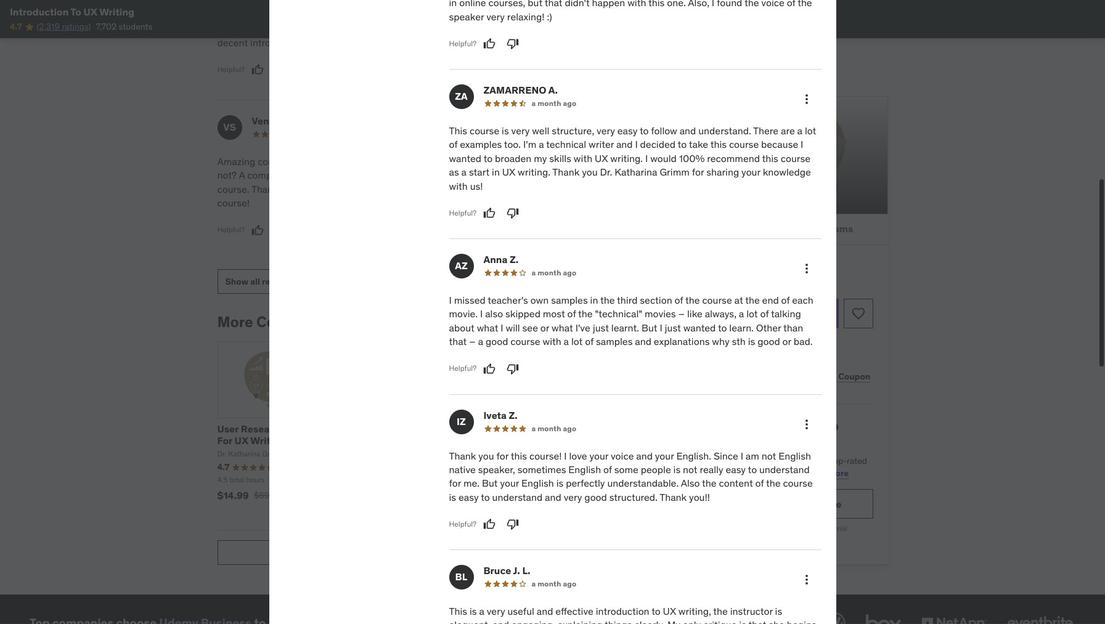 Task type: vqa. For each thing, say whether or not it's contained in the screenshot.


Task type: describe. For each thing, give the bounding box(es) containing it.
to down beginner at the left bottom of the page
[[481, 491, 490, 503]]

a month ago for useful
[[532, 579, 577, 589]]

is up the $44.99
[[556, 477, 564, 490]]

and up same
[[616, 138, 633, 151]]

apply coupon
[[813, 371, 870, 382]]

of up the other
[[760, 308, 769, 320]]

2 horizontal spatial easy
[[726, 463, 746, 476]]

than
[[783, 322, 803, 334]]

mark review by iveta z. as helpful image
[[483, 518, 496, 531]]

buy this course
[[730, 307, 802, 320]]

is down instructor on the bottom of page
[[739, 619, 746, 624]]

0 horizontal spatial understand
[[492, 491, 543, 503]]

report abuse
[[405, 547, 461, 558]]

total for documentation
[[517, 475, 532, 484]]

ago for in
[[563, 268, 577, 277]]

month up effective
[[538, 579, 561, 589]]

0 vertical spatial writing.
[[610, 152, 643, 164]]

sharing
[[706, 166, 739, 178]]

in inside "ux writing in practice: documentation & processes dr. katharina grimm"
[[565, 423, 574, 435]]

of down plus
[[755, 477, 764, 490]]

that inside went over a lot of good examples, had decent resources, and i like that she had exercises for us to work on during the course. a pretty decent intro course.
[[307, 9, 325, 21]]

mark review by lucas g. as unhelpful image
[[507, 38, 519, 50]]

the inside went over a lot of good examples, had decent resources, and i like that she had exercises for us to work on during the course. a pretty decent intro course.
[[309, 22, 324, 35]]

good down will
[[486, 335, 508, 348]]

this inside i found it light and informative at the same time. i usually get bored an unmotivated in online courses, but that didn't happen with this one. also, i found the voice of the speaker very relaxing! :)
[[632, 183, 648, 195]]

and inside i missed teacher's own samples in the third section of the course at the end of each movie. i also skipped most of the "technical" movies – like always, a lot of talking about what i will see or what i've just learnt. but i just wanted to learn. other than that – a good course with a lot of samples and explanations why sth is good or bad.
[[635, 335, 652, 348]]

the up the you!!
[[702, 477, 717, 490]]

0 horizontal spatial decent
[[217, 36, 248, 48]]

this down the because
[[762, 152, 778, 164]]

0 vertical spatial 4.7
[[10, 21, 22, 32]]

course inside buy this course button
[[770, 307, 802, 320]]

i left us!
[[467, 169, 470, 181]]

i left the also
[[480, 308, 483, 320]]

i up movie.
[[449, 294, 452, 306]]

course up recommend at right top
[[729, 138, 759, 151]]

nasdaq image
[[735, 610, 806, 624]]

talking
[[771, 308, 801, 320]]

a month ago for samples
[[532, 268, 577, 277]]

lot down i've
[[571, 335, 583, 348]]

venkat raman s.
[[252, 115, 331, 127]]

2 vertical spatial at
[[747, 524, 754, 533]]

course! inside thanks indeed for designing a great course!
[[217, 197, 250, 209]]

about inside "the instructor's delivery is engaging! she is really knowledgeable about the topic. in general, the course is above my expectations."
[[538, 9, 563, 21]]

a up useful in the left of the page
[[532, 579, 536, 589]]

ux down writer
[[595, 152, 608, 164]]

get
[[505, 169, 520, 181]]

a up the mark review by anna z. as helpful icon
[[478, 335, 483, 348]]

the inside 'this is a very useful and effective introduction to ux writing, the instructor is eloquent, and engaging, explaining things clearly. my only critique is that she begin'
[[713, 605, 728, 618]]

end
[[762, 294, 779, 306]]

writer
[[589, 138, 614, 151]]

l.
[[522, 565, 530, 577]]

movie.
[[449, 308, 478, 320]]

content
[[719, 477, 753, 490]]

and inside went over a lot of good examples, had decent resources, and i like that she had exercises for us to work on during the course. a pretty decent intro course.
[[265, 9, 282, 21]]

course up knowledge
[[781, 152, 811, 164]]

also
[[485, 308, 503, 320]]

i left will
[[501, 322, 503, 334]]

plan.
[[782, 468, 801, 479]]

really inside thank you for this course! i love your voice and your english. since i am not english native speaker, sometimes english of some people is not really easy to understand for me. but your english is perfectly understandable. also the content of the course is easy to understand and very good structured. thank you!!
[[700, 463, 723, 476]]

the down the engaging!
[[566, 9, 580, 21]]

to for technical
[[425, 423, 436, 435]]

see
[[522, 322, 538, 334]]

good inside thank you for this course! i love your voice and your english. since i am not english native speaker, sometimes english of some people is not really easy to understand for me. but your english is perfectly understandable. also the content of the course is easy to understand and very good structured. thank you!!
[[585, 491, 607, 503]]

is right instructor on the bottom of page
[[775, 605, 782, 618]]

of inside i found it light and informative at the same time. i usually get bored an unmotivated in online courses, but that didn't happen with this one. also, i found the voice of the speaker very relaxing! :)
[[563, 197, 571, 209]]

a inside 'amazing content! wonderful instructor! what not? a complete guide. very well designed course.'
[[239, 169, 245, 181]]

course up "examples"
[[470, 125, 499, 137]]

dr. inside this course is very well structure, very easy to follow and understand. there are a lot of examples too. i'm a technical writer and i decided to take this course because i wanted to broaden my skills with ux writing. i would 100% recommend this course as a start in ux writing. thank you dr. katharina grimm for sharing your knowledge with us!
[[600, 166, 612, 178]]

0 horizontal spatial had
[[345, 9, 361, 21]]

i down movies
[[660, 322, 662, 334]]

very up too.
[[511, 125, 530, 137]]

to inside subscribe to udemy's top courses
[[753, 419, 765, 434]]

0 horizontal spatial writing.
[[518, 166, 550, 178]]

your down speaker,
[[500, 477, 519, 490]]

that inside i found it light and informative at the same time. i usually get bored an unmotivated in online courses, but that didn't happen with this one. also, i found the voice of the speaker very relaxing! :)
[[528, 183, 546, 195]]

volkswagen image
[[821, 610, 848, 624]]

to inside i missed teacher's own samples in the third section of the course at the end of each movie. i also skipped most of the "technical" movies – like always, a lot of talking about what i will see or what i've just learnt. but i just wanted to learn. other than that – a good course with a lot of samples and explanations why sth is good or bad.
[[718, 322, 727, 334]]

dr. right by
[[338, 312, 358, 332]]

very
[[320, 169, 339, 181]]

personal inside try personal plan for free link
[[741, 498, 782, 510]]

0 vertical spatial had
[[368, 0, 384, 7]]

happen
[[576, 183, 609, 195]]

people
[[641, 463, 671, 476]]

introduction for introduction to technical writing
[[364, 423, 423, 435]]

is down beginner at the left bottom of the page
[[449, 491, 456, 503]]

with inside get this course, plus 11,000+ of our top-rated courses, with personal plan.
[[728, 468, 744, 479]]

2 horizontal spatial course.
[[326, 22, 358, 35]]

only
[[683, 619, 701, 624]]

a down most
[[564, 335, 569, 348]]

with inside i found it light and informative at the same time. i usually get bored an unmotivated in online courses, but that didn't happen with this one. also, i found the voice of the speaker very relaxing! :)
[[611, 183, 630, 195]]

thanks
[[251, 183, 283, 195]]

your up people
[[655, 450, 674, 462]]

intro
[[250, 36, 271, 48]]

well inside 'amazing content! wonderful instructor! what not? a complete guide. very well designed course.'
[[342, 169, 359, 181]]

course! inside thank you for this course! i love your voice and your english. since i am not english native speaker, sometimes english of some people is not really easy to understand for me. but your english is perfectly understandable. also the content of the course is easy to understand and very good structured. thank you!!
[[529, 450, 562, 462]]

in inside i missed teacher's own samples in the third section of the course at the end of each movie. i also skipped most of the "technical" movies – like always, a lot of talking about what i will see or what i've just learnt. but i just wanted to learn. other than that – a good course with a lot of samples and explanations why sth is good or bad.
[[590, 294, 598, 306]]

100%
[[679, 152, 705, 164]]

plus
[[756, 456, 772, 467]]

of inside this course is very well structure, very easy to follow and understand. there are a lot of examples too. i'm a technical writer and i decided to take this course because i wanted to broaden my skills with ux writing. i would 100% recommend this course as a start in ux writing. thank you dr. katharina grimm for sharing your knowledge with us!
[[449, 138, 458, 151]]

is left above
[[530, 22, 537, 35]]

indeed
[[286, 183, 316, 195]]

all
[[603, 475, 611, 484]]

is right she
[[626, 0, 633, 7]]

mark review by venkat raman s. as helpful image
[[252, 224, 264, 236]]

with up unmotivated
[[574, 152, 592, 164]]

your down '&'
[[590, 450, 608, 462]]

learn more link
[[803, 468, 849, 479]]

this for this is a very useful and effective introduction to ux writing, the instructor is eloquent, and engaging, explaining things clearly. my only critique is that she begin
[[449, 605, 467, 618]]

ux writing in practice: documentation & processes link
[[511, 423, 644, 447]]

of inside get this course, plus 11,000+ of our top-rated courses, with personal plan.
[[806, 456, 814, 467]]

thanks indeed for designing a great course!
[[217, 183, 409, 209]]

4.5 total hours
[[217, 475, 265, 484]]

apply coupon button
[[810, 364, 873, 389]]

grimm inside user research and testing for ux writing dr. katharina grimm
[[262, 450, 285, 459]]

3
[[525, 129, 530, 139]]

$20.00
[[755, 524, 780, 533]]

subscribe
[[693, 419, 751, 434]]

informative
[[525, 155, 575, 168]]

box image
[[863, 610, 904, 624]]

she inside went over a lot of good examples, had decent resources, and i like that she had exercises for us to work on during the course. a pretty decent intro course.
[[327, 9, 343, 21]]

english.
[[676, 450, 711, 462]]

the left the end
[[745, 294, 760, 306]]

take
[[689, 138, 708, 151]]

2 vertical spatial english
[[521, 477, 554, 490]]

top
[[819, 419, 839, 434]]

z. for anna z.
[[510, 253, 519, 266]]

writing up 7,702 students
[[99, 6, 134, 18]]

and down 23
[[545, 491, 561, 503]]

1 what from the left
[[477, 322, 498, 334]]

me.
[[463, 477, 480, 490]]

ux inside 'this is a very useful and effective introduction to ux writing, the instructor is eloquent, and engaging, explaining things clearly. my only critique is that she begin'
[[663, 605, 676, 618]]

the down 'but'
[[520, 197, 535, 209]]

netapp image
[[919, 610, 990, 624]]

examples
[[460, 138, 502, 151]]

skipped
[[505, 308, 541, 320]]

$14.99 for documentation
[[511, 489, 543, 502]]

to inside 'this is a very useful and effective introduction to ux writing, the instructor is eloquent, and engaging, explaining things clearly. my only critique is that she begin'
[[652, 605, 661, 618]]

month right per
[[794, 524, 816, 533]]

instructor!
[[344, 155, 390, 168]]

1 horizontal spatial samples
[[596, 335, 633, 348]]

mark review by anne j. as helpful image
[[252, 64, 264, 76]]

wishlist image
[[851, 307, 866, 321]]

mark review by lucas g. as helpful image
[[483, 38, 496, 50]]

user research and testing for ux writing link
[[217, 423, 342, 447]]

i've
[[575, 322, 590, 334]]

starting at $20.00 per month after trial
[[719, 524, 847, 533]]

wanted inside this course is very well structure, very easy to follow and understand. there are a lot of examples too. i'm a technical writer and i decided to take this course because i wanted to broaden my skills with ux writing. i would 100% recommend this course as a start in ux writing. thank you dr. katharina grimm for sharing your knowledge with us!
[[449, 152, 481, 164]]

7,702
[[96, 21, 117, 32]]

ux down broaden
[[502, 166, 515, 178]]

courses
[[256, 312, 314, 332]]

as
[[449, 166, 459, 178]]

pretty
[[369, 22, 395, 35]]

4.5 for 4.5 total hours
[[217, 475, 228, 484]]

too.
[[504, 138, 521, 151]]

but inside i missed teacher's own samples in the third section of the course at the end of each movie. i also skipped most of the "technical" movies – like always, a lot of talking about what i will see or what i've just learnt. but i just wanted to learn. other than that – a good course with a lot of samples and explanations why sth is good or bad.
[[642, 322, 657, 334]]

helpful? for mark review by lucas g. as helpful icon
[[443, 239, 470, 248]]

good down the other
[[758, 335, 780, 348]]

the left "plan."
[[766, 477, 781, 490]]

writing inside the introduction to technical writing
[[364, 435, 399, 447]]

since
[[714, 450, 738, 462]]

courses
[[693, 435, 738, 450]]

course up the always,
[[702, 294, 732, 306]]

for inside went over a lot of good examples, had decent resources, and i like that she had exercises for us to work on during the course. a pretty decent intro course.
[[407, 9, 420, 21]]

the up i've
[[578, 308, 593, 320]]

learn more
[[803, 468, 849, 479]]

on
[[265, 22, 276, 35]]

writing,
[[679, 605, 711, 618]]

course down see
[[511, 335, 540, 348]]

month for will
[[538, 268, 561, 277]]

is inside i missed teacher's own samples in the third section of the course at the end of each movie. i also skipped most of the "technical" movies – like always, a lot of talking about what i will see or what i've just learnt. but i just wanted to learn. other than that – a good course with a lot of samples and explanations why sth is good or bad.
[[748, 335, 755, 348]]

of left levels
[[603, 463, 612, 476]]

for inside thanks indeed for designing a great course!
[[318, 183, 330, 195]]

1 horizontal spatial or
[[783, 335, 791, 348]]

a down zamarreno a.
[[532, 99, 536, 108]]

bl
[[455, 571, 467, 583]]

mark review by anna z. as unhelpful image
[[507, 363, 519, 375]]

1 horizontal spatial course.
[[273, 36, 305, 48]]

apply
[[813, 371, 837, 382]]

the down happen
[[573, 197, 588, 209]]

0 vertical spatial decent
[[387, 0, 417, 7]]

0 vertical spatial or
[[540, 322, 549, 334]]

an
[[550, 169, 561, 181]]

23
[[559, 475, 568, 484]]

1 vertical spatial 4.7
[[217, 462, 230, 473]]

:)
[[483, 211, 488, 223]]

at inside i found it light and informative at the same time. i usually get bored an unmotivated in online courses, but that didn't happen with this one. also, i found the voice of the speaker very relaxing! :)
[[577, 155, 586, 168]]

teams tab list
[[678, 214, 888, 245]]

and up people
[[636, 450, 653, 462]]

a up the learn.
[[739, 308, 744, 320]]

but inside thank you for this course! i love your voice and your english. since i am not english native speaker, sometimes english of some people is not really easy to understand for me. but your english is perfectly understandable. also the content of the course is easy to understand and very good structured. thank you!!
[[482, 477, 498, 490]]

1 horizontal spatial –
[[678, 308, 685, 320]]

instructor's
[[462, 0, 511, 7]]

the up ""technical""
[[600, 294, 615, 306]]

time.
[[443, 169, 465, 181]]

the up unmotivated
[[588, 155, 602, 168]]

understand.
[[699, 125, 751, 137]]

(2,319 ratings)
[[37, 21, 91, 32]]

lot up the learn.
[[747, 308, 758, 320]]

1 just from the left
[[593, 322, 609, 334]]

helpful? left mark review by anne j. as helpful image
[[217, 64, 245, 74]]

wanted inside i missed teacher's own samples in the third section of the course at the end of each movie. i also skipped most of the "technical" movies – like always, a lot of talking about what i will see or what i've just learnt. but i just wanted to learn. other than that – a good course with a lot of samples and explanations why sth is good or bad.
[[683, 322, 716, 334]]

of right most
[[567, 308, 576, 320]]

ratings)
[[62, 21, 91, 32]]

all
[[250, 276, 260, 287]]

venkat
[[252, 115, 284, 127]]

0 vertical spatial english
[[779, 450, 811, 462]]

and up 'take' at the right top of the page
[[680, 125, 696, 137]]

to up decided
[[640, 125, 649, 137]]

month for perfectly
[[538, 424, 561, 433]]

and inside i found it light and informative at the same time. i usually get bored an unmotivated in online courses, but that didn't happen with this one. also, i found the voice of the speaker very relaxing! :)
[[506, 155, 522, 168]]

is right delivery
[[550, 0, 557, 7]]

lot inside this course is very well structure, very easy to follow and understand. there are a lot of examples too. i'm a technical writer and i decided to take this course because i wanted to broaden my skills with ux writing. i would 100% recommend this course as a start in ux writing. thank you dr. katharina grimm for sharing your knowledge with us!
[[805, 125, 816, 137]]

in inside i found it light and informative at the same time. i usually get bored an unmotivated in online courses, but that didn't happen with this one. also, i found the voice of the speaker very relaxing! :)
[[621, 169, 629, 181]]

in inside this course is very well structure, very easy to follow and understand. there are a lot of examples too. i'm a technical writer and i decided to take this course because i wanted to broaden my skills with ux writing. i would 100% recommend this course as a start in ux writing. thank you dr. katharina grimm for sharing your knowledge with us!
[[492, 166, 500, 178]]

speaker
[[590, 197, 625, 209]]

a right i'm
[[539, 138, 544, 151]]

very up writer
[[597, 125, 615, 137]]

ux up ratings)
[[83, 6, 97, 18]]

eventbrite image
[[1005, 610, 1076, 624]]

a month ago for well
[[532, 99, 577, 108]]

to right it
[[484, 152, 493, 164]]

very inside i found it light and informative at the same time. i usually get bored an unmotivated in online courses, but that didn't happen with this one. also, i found the voice of the speaker very relaxing! :)
[[628, 197, 646, 209]]

j.
[[513, 565, 520, 577]]

not?
[[217, 169, 237, 181]]

always,
[[705, 308, 737, 320]]

for up speaker,
[[497, 450, 509, 462]]

to inside went over a lot of good examples, had decent resources, and i like that she had exercises for us to work on during the course. a pretty decent intro course.
[[230, 22, 239, 35]]

understandable.
[[607, 477, 679, 490]]

lucas g.
[[477, 115, 517, 127]]

to for ux
[[70, 6, 81, 18]]

i left decided
[[635, 138, 638, 151]]

is right people
[[673, 463, 681, 476]]

engaging,
[[512, 619, 555, 624]]

and up engaging,
[[537, 605, 553, 618]]

0 horizontal spatial not
[[683, 463, 698, 476]]

i left am
[[741, 450, 743, 462]]

g.
[[507, 115, 517, 127]]

a.
[[548, 84, 558, 96]]

anna
[[484, 253, 508, 266]]

like inside went over a lot of good examples, had decent resources, and i like that she had exercises for us to work on during the course. a pretty decent intro course.
[[289, 9, 305, 21]]

hours for documentation
[[534, 475, 553, 484]]

i left love on the right
[[564, 450, 567, 462]]

dr. inside "ux writing in practice: documentation & processes dr. katharina grimm"
[[511, 450, 521, 459]]

helpful? for mark review by lucas g. as helpful image
[[449, 39, 477, 48]]

of right section
[[675, 294, 683, 306]]

for down the native
[[449, 477, 461, 490]]

is up eloquent,
[[470, 605, 477, 618]]

to down am
[[748, 463, 757, 476]]

reviews
[[262, 276, 294, 287]]

a inside thanks indeed for designing a great course!
[[378, 183, 383, 195]]

of down i've
[[585, 335, 594, 348]]

get this course, plus 11,000+ of our top-rated courses, with personal plan.
[[693, 456, 867, 479]]

a up documentation
[[532, 424, 536, 433]]

1 horizontal spatial understand
[[759, 463, 810, 476]]

$14.99 $69.99
[[217, 489, 282, 502]]

amazing
[[217, 155, 255, 168]]

start
[[469, 166, 490, 178]]



Task type: locate. For each thing, give the bounding box(es) containing it.
1 horizontal spatial she
[[769, 619, 785, 624]]

mark review by zamarreno a. as unhelpful image
[[507, 207, 519, 219]]

just up explanations
[[665, 322, 681, 334]]

$14.99 down 2 total hours
[[511, 489, 543, 502]]

this up the other
[[750, 307, 768, 320]]

0 vertical spatial well
[[532, 125, 549, 137]]

for inside try personal plan for free link
[[807, 498, 821, 510]]

thank up the native
[[449, 450, 476, 462]]

217 reviews element
[[572, 462, 588, 473]]

this inside buy this course button
[[750, 307, 768, 320]]

grimm inside "ux writing in practice: documentation & processes dr. katharina grimm"
[[556, 450, 579, 459]]

the instructor's delivery is engaging! she is really knowledgeable about the topic. in general, the course is above my expectations.
[[443, 0, 642, 35]]

and
[[265, 9, 282, 21], [680, 125, 696, 137], [616, 138, 633, 151], [506, 155, 522, 168], [635, 335, 652, 348], [636, 450, 653, 462], [545, 491, 561, 503], [537, 605, 553, 618], [493, 619, 509, 624]]

0 horizontal spatial she
[[327, 9, 343, 21]]

topic.
[[582, 9, 607, 21]]

also,
[[464, 197, 485, 209]]

0 horizontal spatial introduction
[[10, 6, 69, 18]]

additional actions for review by iveta z. image
[[799, 417, 814, 432]]

month for skills
[[538, 99, 561, 108]]

0 horizontal spatial just
[[593, 322, 609, 334]]

useful
[[508, 605, 534, 618]]

1 vertical spatial a
[[239, 169, 245, 181]]

thank for speaker,
[[660, 491, 687, 503]]

1 horizontal spatial $14.99
[[511, 489, 543, 502]]

designing
[[333, 183, 376, 195]]

ago
[[563, 99, 577, 108], [557, 129, 570, 139], [563, 268, 577, 277], [563, 424, 577, 433], [563, 579, 577, 589]]

0 vertical spatial but
[[642, 322, 657, 334]]

1 vertical spatial course.
[[273, 36, 305, 48]]

english up "plan."
[[779, 450, 811, 462]]

back
[[782, 339, 799, 348]]

personal up $20.00
[[741, 498, 782, 510]]

introduction to ux writing
[[10, 6, 134, 18]]

love
[[569, 450, 587, 462]]

my
[[568, 22, 581, 35], [534, 152, 547, 164]]

1 horizontal spatial not
[[762, 450, 776, 462]]

easy up same
[[617, 125, 638, 137]]

0 vertical spatial she
[[327, 9, 343, 21]]

75% off
[[782, 259, 816, 271]]

2 just from the left
[[665, 322, 681, 334]]

but
[[642, 322, 657, 334], [482, 477, 498, 490]]

0 vertical spatial 4.5
[[511, 462, 524, 473]]

1 vertical spatial voice
[[611, 450, 634, 462]]

a right 'as'
[[461, 166, 467, 178]]

course inside "the instructor's delivery is engaging! she is really knowledgeable about the topic. in general, the course is above my expectations."
[[497, 22, 527, 35]]

1 horizontal spatial thank
[[552, 166, 580, 178]]

0 horizontal spatial thank
[[449, 450, 476, 462]]

0 vertical spatial course.
[[326, 22, 358, 35]]

2 vertical spatial course.
[[217, 183, 249, 195]]

personal inside get this course, plus 11,000+ of our top-rated courses, with personal plan.
[[746, 468, 780, 479]]

your down recommend at right top
[[742, 166, 761, 178]]

ago up structure,
[[563, 99, 577, 108]]

1 horizontal spatial 4.5
[[511, 462, 524, 473]]

3 a month ago from the top
[[532, 424, 577, 433]]

of inside went over a lot of good examples, had decent resources, and i like that she had exercises for us to work on during the course. a pretty decent intro course.
[[285, 0, 294, 7]]

0 vertical spatial thank
[[552, 166, 580, 178]]

1 hours from the left
[[246, 475, 265, 484]]

writing left and
[[250, 435, 286, 447]]

grimm down user research and testing for ux writing link
[[262, 450, 285, 459]]

english down sometimes
[[521, 477, 554, 490]]

introduction to technical writing
[[364, 423, 482, 447]]

0 horizontal spatial but
[[482, 477, 498, 490]]

1 vertical spatial or
[[783, 335, 791, 348]]

helpful? for the mark review by anna z. as helpful icon
[[449, 364, 477, 373]]

lectures for writing
[[281, 475, 308, 484]]

like left the always,
[[687, 308, 703, 320]]

personal down plus
[[746, 468, 780, 479]]

1 horizontal spatial really
[[700, 463, 723, 476]]

i up :)
[[488, 197, 490, 209]]

a up the 'own'
[[532, 268, 536, 277]]

more
[[828, 468, 849, 479]]

1 horizontal spatial found
[[493, 197, 518, 209]]

thank inside this course is very well structure, very easy to follow and understand. there are a lot of examples too. i'm a technical writer and i decided to take this course because i wanted to broaden my skills with ux writing. i would 100% recommend this course as a start in ux writing. thank you dr. katharina grimm for sharing your knowledge with us!
[[552, 166, 580, 178]]

introduction for introduction to ux writing
[[10, 6, 69, 18]]

like inside i missed teacher's own samples in the third section of the course at the end of each movie. i also skipped most of the "technical" movies – like always, a lot of talking about what i will see or what i've just learnt. but i just wanted to learn. other than that – a good course with a lot of samples and explanations why sth is good or bad.
[[687, 308, 703, 320]]

0 horizontal spatial 4.5
[[217, 475, 228, 484]]

1 a month ago from the top
[[532, 99, 577, 108]]

helpful? for mark review by iveta z. as helpful image at the left
[[449, 519, 477, 529]]

helpful? up az
[[443, 239, 470, 248]]

1 total from the left
[[229, 475, 244, 484]]

1 horizontal spatial lectures
[[570, 475, 596, 484]]

helpful? for mark review by zamarreno a. as helpful icon
[[449, 208, 477, 217]]

0 horizontal spatial lectures
[[281, 475, 308, 484]]

in down she
[[609, 9, 617, 21]]

1 horizontal spatial about
[[538, 9, 563, 21]]

good
[[296, 0, 319, 7], [486, 335, 508, 348], [758, 335, 780, 348], [585, 491, 607, 503]]

ux inside user research and testing for ux writing dr. katharina grimm
[[235, 435, 248, 447]]

0 vertical spatial wanted
[[449, 152, 481, 164]]

month up the 'own'
[[538, 268, 561, 277]]

content!
[[258, 155, 294, 168]]

this inside thank you for this course! i love your voice and your english. since i am not english native speaker, sometimes english of some people is not really easy to understand for me. but your english is perfectly understandable. also the content of the course is easy to understand and very good structured. thank you!!
[[511, 450, 527, 462]]

1 vertical spatial 4.5
[[217, 475, 228, 484]]

27
[[271, 475, 279, 484]]

0 vertical spatial understand
[[759, 463, 810, 476]]

4.5 for 4.5
[[511, 462, 524, 473]]

good inside went over a lot of good examples, had decent resources, and i like that she had exercises for us to work on during the course. a pretty decent intro course.
[[296, 0, 319, 7]]

mark review by iveta z. as unhelpful image
[[507, 518, 519, 531]]

very inside 'this is a very useful and effective introduction to ux writing, the instructor is eloquent, and engaging, explaining things clearly. my only critique is that she begin'
[[487, 605, 505, 618]]

0 horizontal spatial well
[[342, 169, 359, 181]]

am
[[746, 450, 759, 462]]

total for for
[[229, 475, 244, 484]]

in left '&'
[[565, 423, 574, 435]]

katharina inside "ux writing in practice: documentation & processes dr. katharina grimm"
[[522, 450, 555, 459]]

this inside this course is very well structure, very easy to follow and understand. there are a lot of examples too. i'm a technical writer and i decided to take this course because i wanted to broaden my skills with ux writing. i would 100% recommend this course as a start in ux writing. thank you dr. katharina grimm for sharing your knowledge with us!
[[449, 125, 467, 137]]

0 vertical spatial courses,
[[472, 183, 509, 195]]

ago right weeks
[[557, 129, 570, 139]]

this inside 'this is a very useful and effective introduction to ux writing, the instructor is eloquent, and engaging, explaining things clearly. my only critique is that she begin'
[[449, 605, 467, 618]]

2 total from the left
[[517, 475, 532, 484]]

easy inside this course is very well structure, very easy to follow and understand. there are a lot of examples too. i'm a technical writer and i decided to take this course because i wanted to broaden my skills with ux writing. i would 100% recommend this course as a start in ux writing. thank you dr. katharina grimm for sharing your knowledge with us!
[[617, 125, 638, 137]]

a
[[360, 22, 366, 35], [239, 169, 245, 181]]

introduction inside the introduction to technical writing
[[364, 423, 423, 435]]

4.7 up 4.5 total hours
[[217, 462, 230, 473]]

per
[[782, 524, 793, 533]]

light
[[484, 155, 504, 168]]

a inside went over a lot of good examples, had decent resources, and i like that she had exercises for us to work on during the course. a pretty decent intro course.
[[264, 0, 269, 7]]

1 vertical spatial introduction
[[364, 423, 423, 435]]

2 $14.99 from the left
[[511, 489, 543, 502]]

raman
[[286, 115, 319, 127]]

my inside "the instructor's delivery is engaging! she is really knowledgeable about the topic. in general, the course is above my expectations."
[[568, 22, 581, 35]]

decent down "us"
[[217, 36, 248, 48]]

technical
[[546, 138, 586, 151]]

1 horizontal spatial courses,
[[693, 468, 725, 479]]

0 horizontal spatial or
[[540, 322, 549, 334]]

0 vertical spatial about
[[538, 9, 563, 21]]

1 horizontal spatial to
[[425, 423, 436, 435]]

75%
[[782, 259, 802, 271]]

easy down me.
[[459, 491, 479, 503]]

1 vertical spatial in
[[565, 423, 574, 435]]

that inside 'this is a very useful and effective introduction to ux writing, the instructor is eloquent, and engaging, explaining things clearly. my only critique is that she begin'
[[749, 619, 766, 624]]

lot inside went over a lot of good examples, had decent resources, and i like that she had exercises for us to work on during the course. a pretty decent intro course.
[[272, 0, 283, 7]]

samples
[[551, 294, 588, 306], [596, 335, 633, 348]]

1 vertical spatial english
[[569, 463, 601, 476]]

ago for i
[[563, 424, 577, 433]]

skills
[[549, 152, 571, 164]]

of up talking
[[781, 294, 790, 306]]

courses, down usually
[[472, 183, 509, 195]]

1 horizontal spatial a
[[360, 22, 366, 35]]

with inside i missed teacher's own samples in the third section of the course at the end of each movie. i also skipped most of the "technical" movies – like always, a lot of talking about what i will see or what i've just learnt. but i just wanted to learn. other than that – a good course with a lot of samples and explanations why sth is good or bad.
[[543, 335, 561, 348]]

helpful? left :)
[[449, 208, 477, 217]]

4.5 up 2
[[511, 462, 524, 473]]

that inside i missed teacher's own samples in the third section of the course at the end of each movie. i also skipped most of the "technical" movies – like always, a lot of talking about what i will see or what i've just learnt. but i just wanted to learn. other than that – a good course with a lot of samples and explanations why sth is good or bad.
[[449, 335, 467, 348]]

this up 2
[[511, 450, 527, 462]]

she down examples,
[[327, 9, 343, 21]]

23 lectures
[[559, 475, 596, 484]]

to left 'take' at the right top of the page
[[678, 138, 687, 151]]

mark review by anna z. as helpful image
[[483, 363, 496, 375]]

i missed teacher's own samples in the third section of the course at the end of each movie. i also skipped most of the "technical" movies – like always, a lot of talking about what i will see or what i've just learnt. but i just wanted to learn. other than that – a good course with a lot of samples and explanations why sth is good or bad.
[[449, 294, 813, 348]]

you inside thank you for this course! i love your voice and your english. since i am not english native speaker, sometimes english of some people is not really easy to understand for me. but your english is perfectly understandable. also the content of the course is easy to understand and very good structured. thank you!!
[[479, 450, 494, 462]]

lot right are at the right top of the page
[[805, 125, 816, 137]]

0 vertical spatial personal
[[746, 468, 780, 479]]

or down than
[[783, 335, 791, 348]]

dr. up happen
[[600, 166, 612, 178]]

really
[[443, 9, 466, 21], [700, 463, 723, 476]]

i'm
[[523, 138, 536, 151]]

is inside this course is very well structure, very easy to follow and understand. there are a lot of examples too. i'm a technical writer and i decided to take this course because i wanted to broaden my skills with ux writing. i would 100% recommend this course as a start in ux writing. thank you dr. katharina grimm for sharing your knowledge with us!
[[502, 125, 509, 137]]

the up critique
[[713, 605, 728, 618]]

relaxing!
[[443, 211, 480, 223]]

katharina inside user research and testing for ux writing dr. katharina grimm
[[228, 450, 260, 459]]

found down 'but'
[[493, 197, 518, 209]]

engaging!
[[560, 0, 604, 7]]

1 horizontal spatial my
[[568, 22, 581, 35]]

a inside went over a lot of good examples, had decent resources, and i like that she had exercises for us to work on during the course. a pretty decent intro course.
[[360, 22, 366, 35]]

mark review by lucas g. as unhelpful image
[[501, 238, 513, 250]]

$69.99
[[254, 490, 282, 501]]

0 horizontal spatial samples
[[551, 294, 588, 306]]

ux down iveta z.
[[511, 423, 525, 435]]

the up mark review by lucas g. as helpful image
[[481, 22, 495, 35]]

–
[[678, 308, 685, 320], [469, 335, 476, 348]]

total right 2
[[517, 475, 532, 484]]

for left free
[[807, 498, 821, 510]]

well inside this course is very well structure, very easy to follow and understand. there are a lot of examples too. i'm a technical writer and i decided to take this course because i wanted to broaden my skills with ux writing. i would 100% recommend this course as a start in ux writing. thank you dr. katharina grimm for sharing your knowledge with us!
[[532, 125, 549, 137]]

1 vertical spatial courses,
[[693, 468, 725, 479]]

day
[[743, 339, 755, 348]]

documentation
[[511, 435, 584, 447]]

ux up my
[[663, 605, 676, 618]]

course. down not?
[[217, 183, 249, 195]]

course. inside 'amazing content! wonderful instructor! what not? a complete guide. very well designed course.'
[[217, 183, 249, 195]]

bruce
[[484, 565, 511, 577]]

2 lectures from the left
[[570, 475, 596, 484]]

what down the also
[[477, 322, 498, 334]]

0 horizontal spatial $14.99
[[217, 489, 249, 502]]

voice inside i found it light and informative at the same time. i usually get bored an unmotivated in online courses, but that didn't happen with this one. also, i found the voice of the speaker very relaxing! :)
[[537, 197, 560, 209]]

really down since
[[700, 463, 723, 476]]

1 vertical spatial –
[[469, 335, 476, 348]]

2 horizontal spatial at
[[747, 524, 754, 533]]

0 vertical spatial samples
[[551, 294, 588, 306]]

course inside thank you for this course! i love your voice and your english. since i am not english native speaker, sometimes english of some people is not really easy to understand for me. but your english is perfectly understandable. also the content of the course is easy to understand and very good structured. thank you!!
[[783, 477, 813, 490]]

good down perfectly
[[585, 491, 607, 503]]

courses, inside i found it light and informative at the same time. i usually get bored an unmotivated in online courses, but that didn't happen with this one. also, i found the voice of the speaker very relaxing! :)
[[472, 183, 509, 195]]

try personal plan for free
[[725, 498, 842, 510]]

zamarreno a.
[[484, 84, 558, 96]]

you up happen
[[582, 166, 598, 178]]

mark review by lucas g. as helpful image
[[477, 238, 489, 250]]

1 vertical spatial about
[[449, 322, 474, 334]]

ago for informative
[[557, 129, 570, 139]]

hours up $14.99 $44.99 at bottom
[[534, 475, 553, 484]]

0 horizontal spatial found
[[448, 155, 473, 168]]

1 horizontal spatial decent
[[387, 0, 417, 7]]

try personal plan for free link
[[693, 490, 873, 519]]

dr. up speaker,
[[511, 450, 521, 459]]

course. down during
[[273, 36, 305, 48]]

with down 'as'
[[449, 180, 468, 192]]

ux right for at the left of page
[[235, 435, 248, 447]]

guide.
[[291, 169, 318, 181]]

1 horizontal spatial you
[[582, 166, 598, 178]]

lectures right 27
[[281, 475, 308, 484]]

usually
[[472, 169, 503, 181]]

ux writing in practice: documentation & processes dr. katharina grimm
[[511, 423, 644, 459]]

bad.
[[794, 335, 813, 348]]

course
[[497, 22, 527, 35], [470, 125, 499, 137], [729, 138, 759, 151], [781, 152, 811, 164], [702, 294, 732, 306], [770, 307, 802, 320], [511, 335, 540, 348], [783, 477, 813, 490]]

2 horizontal spatial thank
[[660, 491, 687, 503]]

2 hours from the left
[[534, 475, 553, 484]]

in up ""technical""
[[590, 294, 598, 306]]

mark review by zamarreno a. as helpful image
[[483, 207, 496, 219]]

are
[[781, 125, 795, 137]]

what
[[392, 155, 415, 168]]

my inside this course is very well structure, very easy to follow and understand. there are a lot of examples too. i'm a technical writer and i decided to take this course because i wanted to broaden my skills with ux writing. i would 100% recommend this course as a start in ux writing. thank you dr. katharina grimm for sharing your knowledge with us!
[[534, 152, 547, 164]]

own
[[531, 294, 549, 306]]

katharina inside this course is very well structure, very easy to follow and understand. there are a lot of examples too. i'm a technical writer and i decided to take this course because i wanted to broaden my skills with ux writing. i would 100% recommend this course as a start in ux writing. thank you dr. katharina grimm for sharing your knowledge with us!
[[615, 166, 657, 178]]

very
[[511, 125, 530, 137], [597, 125, 615, 137], [628, 197, 646, 209], [564, 491, 582, 503], [487, 605, 505, 618]]

you inside this course is very well structure, very easy to follow and understand. there are a lot of examples too. i'm a technical writer and i decided to take this course because i wanted to broaden my skills with ux writing. i would 100% recommend this course as a start in ux writing. thank you dr. katharina grimm for sharing your knowledge with us!
[[582, 166, 598, 178]]

$14.99 for for
[[217, 489, 249, 502]]

– down movie.
[[469, 335, 476, 348]]

and up on
[[265, 9, 282, 21]]

0 vertical spatial –
[[678, 308, 685, 320]]

2 horizontal spatial in
[[621, 169, 629, 181]]

0 vertical spatial this
[[449, 125, 467, 137]]

additional actions for review by bruce j. l. image
[[799, 573, 814, 587]]

helpful? left 'mark review by venkat raman s. as helpful' image
[[217, 225, 245, 234]]

2 a month ago from the top
[[532, 268, 577, 277]]

this for this course is very well structure, very easy to follow and understand. there are a lot of examples too. i'm a technical writer and i decided to take this course because i wanted to broaden my skills with ux writing. i would 100% recommend this course as a start in ux writing. thank you dr. katharina grimm for sharing your knowledge with us!
[[449, 125, 467, 137]]

the right section
[[685, 294, 700, 306]]

a inside 'this is a very useful and effective introduction to ux writing, the instructor is eloquent, and engaging, explaining things clearly. my only critique is that she begin'
[[479, 605, 484, 618]]

unmotivated
[[563, 169, 619, 181]]

grimm inside this course is very well structure, very easy to follow and understand. there are a lot of examples too. i'm a technical writer and i decided to take this course because i wanted to broaden my skills with ux writing. i would 100% recommend this course as a start in ux writing. thank you dr. katharina grimm for sharing your knowledge with us!
[[660, 166, 690, 178]]

in down same
[[621, 169, 629, 181]]

1 horizontal spatial well
[[532, 125, 549, 137]]

this up eloquent,
[[449, 605, 467, 618]]

grimm up (217) in the bottom right of the page
[[556, 450, 579, 459]]

just
[[593, 322, 609, 334], [665, 322, 681, 334]]

wanted up explanations
[[683, 322, 716, 334]]

z. for iveta z.
[[509, 409, 518, 421]]

of down didn't
[[563, 197, 571, 209]]

money-
[[757, 339, 782, 348]]

helpful?
[[449, 39, 477, 48], [217, 64, 245, 74], [449, 208, 477, 217], [217, 225, 245, 234], [443, 239, 470, 248], [449, 364, 477, 373], [449, 519, 477, 529]]

1 horizontal spatial hours
[[534, 475, 553, 484]]

2 total hours
[[511, 475, 553, 484]]

this down the understand.
[[710, 138, 727, 151]]

$14.99 $44.99
[[511, 489, 576, 502]]

0 horizontal spatial voice
[[537, 197, 560, 209]]

1 vertical spatial understand
[[492, 491, 543, 503]]

this right get
[[709, 456, 723, 467]]

ago for and
[[563, 579, 577, 589]]

1 vertical spatial she
[[769, 619, 785, 624]]

4.7
[[10, 21, 22, 32], [217, 462, 230, 473]]

1 horizontal spatial but
[[642, 322, 657, 334]]

0 horizontal spatial to
[[70, 6, 81, 18]]

voice inside thank you for this course! i love your voice and your english. since i am not english native speaker, sometimes english of some people is not really easy to understand for me. but your english is perfectly understandable. also the content of the course is easy to understand and very good structured. thank you!!
[[611, 450, 634, 462]]

course! up sometimes
[[529, 450, 562, 462]]

to inside the introduction to technical writing
[[425, 423, 436, 435]]

2 what from the left
[[552, 322, 573, 334]]

starting
[[719, 524, 745, 533]]

delivery
[[514, 0, 548, 7]]

voice down didn't
[[537, 197, 560, 209]]

but
[[511, 183, 526, 195]]

za
[[455, 90, 468, 103]]

learn
[[803, 468, 826, 479]]

this inside get this course, plus 11,000+ of our top-rated courses, with personal plan.
[[709, 456, 723, 467]]

2 vertical spatial easy
[[459, 491, 479, 503]]

writing
[[99, 6, 134, 18], [527, 423, 562, 435], [250, 435, 286, 447], [364, 435, 399, 447]]

i inside went over a lot of good examples, had decent resources, and i like that she had exercises for us to work on during the course. a pretty decent intro course.
[[284, 9, 287, 21]]

at inside i missed teacher's own samples in the third section of the course at the end of each movie. i also skipped most of the "technical" movies – like always, a lot of talking about what i will see or what i've just learnt. but i just wanted to learn. other than that – a good course with a lot of samples and explanations why sth is good or bad.
[[734, 294, 743, 306]]

user
[[217, 423, 239, 435]]

1 $14.99 from the left
[[217, 489, 249, 502]]

4.5 up $14.99 $69.99
[[217, 475, 228, 484]]

more courses by dr. katharina grimm
[[217, 312, 481, 332]]

0 vertical spatial to
[[70, 6, 81, 18]]

abuse
[[436, 547, 461, 558]]

0 vertical spatial really
[[443, 9, 466, 21]]

some
[[614, 463, 639, 476]]

very inside thank you for this course! i love your voice and your english. since i am not english native speaker, sometimes english of some people is not really easy to understand for me. but your english is perfectly understandable. also the content of the course is easy to understand and very good structured. thank you!!
[[564, 491, 582, 503]]

writing inside user research and testing for ux writing dr. katharina grimm
[[250, 435, 286, 447]]

easy up the content
[[726, 463, 746, 476]]

7,702 students
[[96, 21, 153, 32]]

0 horizontal spatial easy
[[459, 491, 479, 503]]

1 vertical spatial like
[[687, 308, 703, 320]]

1 vertical spatial course!
[[529, 450, 562, 462]]

course up than
[[770, 307, 802, 320]]

1 horizontal spatial in
[[609, 9, 617, 21]]

a month ago for course!
[[532, 424, 577, 433]]

0 horizontal spatial my
[[534, 152, 547, 164]]

0 horizontal spatial about
[[449, 322, 474, 334]]

and down useful in the left of the page
[[493, 619, 509, 624]]

lectures for processes
[[570, 475, 596, 484]]

1 vertical spatial you
[[479, 450, 494, 462]]

of left the our
[[806, 456, 814, 467]]

0 vertical spatial introduction
[[10, 6, 69, 18]]

1 horizontal spatial just
[[665, 322, 681, 334]]

ago for structure,
[[563, 99, 577, 108]]

1 vertical spatial decent
[[217, 36, 248, 48]]

i left 'as'
[[443, 155, 446, 168]]

your inside this course is very well structure, very easy to follow and understand. there are a lot of examples too. i'm a technical writer and i decided to take this course because i wanted to broaden my skills with ux writing. i would 100% recommend this course as a start in ux writing. thank you dr. katharina grimm for sharing your knowledge with us!
[[742, 166, 761, 178]]

about inside i missed teacher's own samples in the third section of the course at the end of each movie. i also skipped most of the "technical" movies – like always, a lot of talking about what i will see or what i've just learnt. but i just wanted to learn. other than that – a good course with a lot of samples and explanations why sth is good or bad.
[[449, 322, 474, 334]]

writing inside "ux writing in practice: documentation & processes dr. katharina grimm"
[[527, 423, 562, 435]]

very down 23 lectures
[[564, 491, 582, 503]]

eloquent,
[[449, 619, 490, 624]]

hours for for
[[246, 475, 265, 484]]

0 horizontal spatial you
[[479, 450, 494, 462]]

for inside this course is very well structure, very easy to follow and understand. there are a lot of examples too. i'm a technical writer and i decided to take this course because i wanted to broaden my skills with ux writing. i would 100% recommend this course as a start in ux writing. thank you dr. katharina grimm for sharing your knowledge with us!
[[692, 166, 704, 178]]

1 vertical spatial wanted
[[683, 322, 716, 334]]

2 this from the top
[[449, 605, 467, 618]]

report
[[405, 547, 434, 558]]

about down movie.
[[449, 322, 474, 334]]

writing right testing
[[364, 435, 399, 447]]

1 lectures from the left
[[281, 475, 308, 484]]

0 vertical spatial like
[[289, 9, 305, 21]]

wonderful
[[297, 155, 342, 168]]

she
[[606, 0, 623, 7]]

because
[[761, 138, 798, 151]]

1 vertical spatial found
[[493, 197, 518, 209]]

teacher's
[[488, 294, 528, 306]]

ux inside "ux writing in practice: documentation & processes dr. katharina grimm"
[[511, 423, 525, 435]]

really down the the
[[443, 9, 466, 21]]

in inside "the instructor's delivery is engaging! she is really knowledgeable about the topic. in general, the course is above my expectations."
[[609, 9, 617, 21]]

zamarreno
[[484, 84, 546, 96]]

additional actions for review by zamarreno a. image
[[799, 92, 814, 107]]

0 vertical spatial course!
[[217, 197, 250, 209]]

1 this from the top
[[449, 125, 467, 137]]

2 horizontal spatial english
[[779, 450, 811, 462]]

1 vertical spatial personal
[[741, 498, 782, 510]]

she inside 'this is a very useful and effective introduction to ux writing, the instructor is eloquent, and engaging, explaining things clearly. my only critique is that she begin'
[[769, 619, 785, 624]]

guarantee
[[801, 339, 836, 348]]

at up unmotivated
[[577, 155, 586, 168]]

grimm down missed
[[433, 312, 481, 332]]

dr. katharina grimm link
[[338, 312, 481, 332]]

really inside "the instructor's delivery is engaging! she is really knowledgeable about the topic. in general, the course is above my expectations."
[[443, 9, 466, 21]]

courses, inside get this course, plus 11,000+ of our top-rated courses, with personal plan.
[[693, 468, 725, 479]]

4 a month ago from the top
[[532, 579, 577, 589]]

i left the would
[[645, 152, 648, 164]]

0 vertical spatial voice
[[537, 197, 560, 209]]

a month ago down a.
[[532, 99, 577, 108]]

0 horizontal spatial english
[[521, 477, 554, 490]]

will
[[506, 322, 520, 334]]

thank for too.
[[552, 166, 580, 178]]

0 horizontal spatial really
[[443, 9, 466, 21]]

0 vertical spatial not
[[762, 450, 776, 462]]

1 vertical spatial easy
[[726, 463, 746, 476]]

1 vertical spatial had
[[345, 9, 361, 21]]

1 vertical spatial well
[[342, 169, 359, 181]]

bored
[[522, 169, 548, 181]]

dr. inside user research and testing for ux writing dr. katharina grimm
[[217, 450, 226, 459]]

practice:
[[576, 423, 618, 435]]

1 vertical spatial thank
[[449, 450, 476, 462]]

a right are at the right top of the page
[[797, 125, 803, 137]]

additional actions for review by anna z. image
[[799, 261, 814, 276]]

instructor
[[730, 605, 773, 618]]

i right the because
[[801, 138, 803, 151]]



